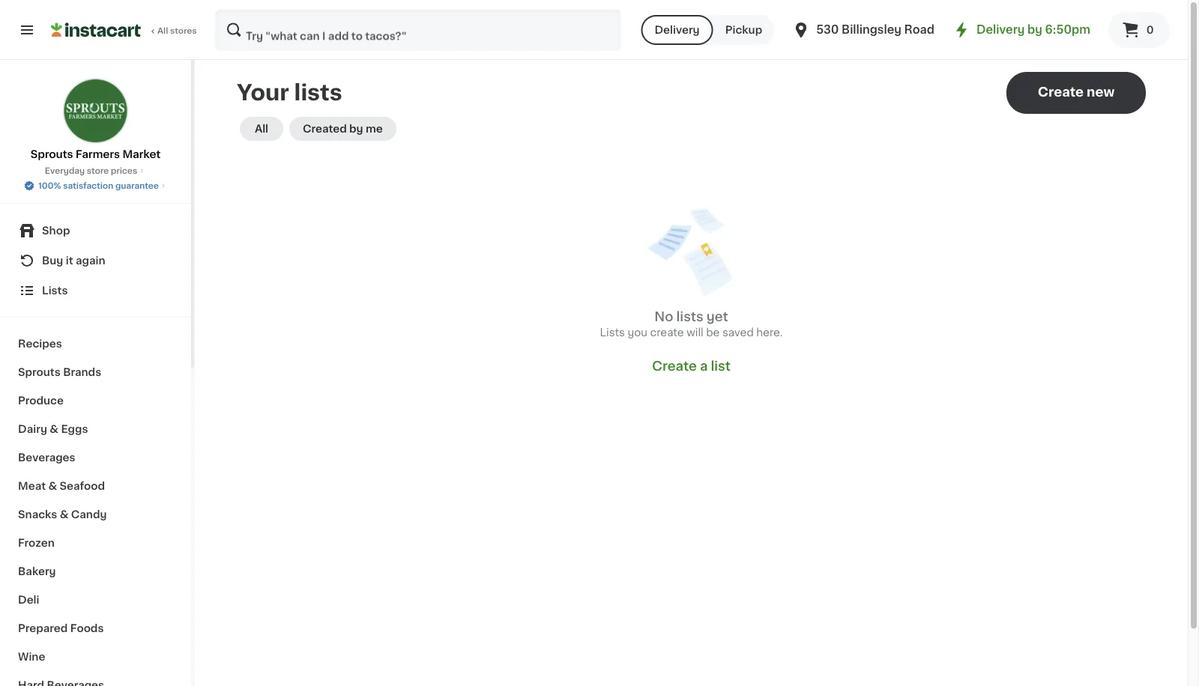 Task type: locate. For each thing, give the bounding box(es) containing it.
sprouts for sprouts farmers market
[[31, 149, 73, 160]]

delivery
[[977, 24, 1025, 35], [655, 25, 700, 35]]

lists
[[42, 286, 68, 296], [600, 328, 625, 338]]

deli
[[18, 595, 39, 606]]

1 horizontal spatial lists
[[676, 311, 704, 323]]

satisfaction
[[63, 182, 113, 190]]

1 horizontal spatial create
[[1038, 86, 1084, 99]]

0 vertical spatial create
[[1038, 86, 1084, 99]]

1 vertical spatial by
[[349, 124, 363, 134]]

all for all stores
[[157, 27, 168, 35]]

530 billingsley road
[[816, 24, 935, 35]]

1 horizontal spatial delivery
[[977, 24, 1025, 35]]

0 vertical spatial &
[[50, 424, 58, 435]]

list
[[711, 360, 731, 373]]

1 vertical spatial &
[[48, 481, 57, 492]]

530 billingsley road button
[[792, 9, 935, 51]]

1 horizontal spatial lists
[[600, 328, 625, 338]]

create left the "new"
[[1038, 86, 1084, 99]]

530
[[816, 24, 839, 35]]

100% satisfaction guarantee
[[38, 182, 159, 190]]

2 vertical spatial &
[[60, 510, 68, 520]]

dairy & eggs
[[18, 424, 88, 435]]

farmers
[[76, 149, 120, 160]]

by left the 6:50pm
[[1028, 24, 1042, 35]]

lists
[[294, 82, 342, 103], [676, 311, 704, 323]]

lists inside no lists yet lists you create will be saved here.
[[600, 328, 625, 338]]

1 vertical spatial create
[[652, 360, 697, 373]]

0 vertical spatial lists
[[42, 286, 68, 296]]

delivery for delivery by 6:50pm
[[977, 24, 1025, 35]]

1 vertical spatial sprouts
[[18, 367, 61, 378]]

0 horizontal spatial all
[[157, 27, 168, 35]]

& for meat
[[48, 481, 57, 492]]

create new
[[1038, 86, 1115, 99]]

dairy
[[18, 424, 47, 435]]

eggs
[[61, 424, 88, 435]]

& for dairy
[[50, 424, 58, 435]]

all
[[157, 27, 168, 35], [255, 124, 268, 134]]

no
[[655, 311, 673, 323]]

0 horizontal spatial delivery
[[655, 25, 700, 35]]

None search field
[[214, 9, 622, 51]]

everyday store prices
[[45, 167, 137, 175]]

0 horizontal spatial by
[[349, 124, 363, 134]]

all stores link
[[51, 9, 198, 51]]

create for create new
[[1038, 86, 1084, 99]]

dairy & eggs link
[[9, 415, 182, 444]]

delivery inside button
[[655, 25, 700, 35]]

frozen
[[18, 538, 55, 549]]

store
[[87, 167, 109, 175]]

meat
[[18, 481, 46, 492]]

create new button
[[1007, 72, 1146, 114]]

1 horizontal spatial by
[[1028, 24, 1042, 35]]

0 vertical spatial by
[[1028, 24, 1042, 35]]

lists up will
[[676, 311, 704, 323]]

&
[[50, 424, 58, 435], [48, 481, 57, 492], [60, 510, 68, 520]]

lists for no
[[676, 311, 704, 323]]

0 horizontal spatial create
[[652, 360, 697, 373]]

saved
[[722, 328, 754, 338]]

buy it again
[[42, 256, 105, 266]]

be
[[706, 328, 720, 338]]

0 vertical spatial sprouts
[[31, 149, 73, 160]]

you
[[628, 328, 648, 338]]

all inside "link"
[[157, 27, 168, 35]]

lists left you
[[600, 328, 625, 338]]

lists up created on the top
[[294, 82, 342, 103]]

100%
[[38, 182, 61, 190]]

create a list
[[652, 360, 731, 373]]

wine link
[[9, 643, 182, 672]]

& left the candy
[[60, 510, 68, 520]]

& inside "link"
[[48, 481, 57, 492]]

road
[[904, 24, 935, 35]]

your
[[237, 82, 289, 103]]

create inside button
[[1038, 86, 1084, 99]]

Search field
[[216, 10, 620, 49]]

candy
[[71, 510, 107, 520]]

again
[[76, 256, 105, 266]]

0 horizontal spatial lists
[[294, 82, 342, 103]]

1 vertical spatial lists
[[600, 328, 625, 338]]

all button
[[240, 117, 283, 141]]

lists inside no lists yet lists you create will be saved here.
[[676, 311, 704, 323]]

all left stores at top
[[157, 27, 168, 35]]

sprouts brands
[[18, 367, 101, 378]]

1 vertical spatial all
[[255, 124, 268, 134]]

by for delivery
[[1028, 24, 1042, 35]]

shop
[[42, 226, 70, 236]]

delivery by 6:50pm
[[977, 24, 1090, 35]]

0 vertical spatial all
[[157, 27, 168, 35]]

delivery left the pickup
[[655, 25, 700, 35]]

sprouts
[[31, 149, 73, 160], [18, 367, 61, 378]]

1 horizontal spatial all
[[255, 124, 268, 134]]

sprouts farmers market
[[31, 149, 161, 160]]

delivery left the 6:50pm
[[977, 24, 1025, 35]]

prepared foods
[[18, 624, 104, 634]]

created by me
[[303, 124, 383, 134]]

created by me button
[[289, 117, 396, 141]]

sprouts farmers market logo image
[[63, 78, 129, 144]]

here.
[[756, 328, 783, 338]]

yet
[[707, 311, 728, 323]]

by
[[1028, 24, 1042, 35], [349, 124, 363, 134]]

beverages
[[18, 453, 75, 463]]

create left 'a'
[[652, 360, 697, 373]]

1 vertical spatial lists
[[676, 311, 704, 323]]

& right meat on the bottom left
[[48, 481, 57, 492]]

all stores
[[157, 27, 197, 35]]

your lists
[[237, 82, 342, 103]]

lists down 'buy'
[[42, 286, 68, 296]]

will
[[687, 328, 704, 338]]

by left me
[[349, 124, 363, 134]]

service type group
[[641, 15, 774, 45]]

bakery link
[[9, 558, 182, 586]]

deli link
[[9, 586, 182, 615]]

seafood
[[60, 481, 105, 492]]

all down your at left
[[255, 124, 268, 134]]

0 vertical spatial lists
[[294, 82, 342, 103]]

& left eggs
[[50, 424, 58, 435]]

by inside button
[[349, 124, 363, 134]]

wine
[[18, 652, 45, 663]]

prepared foods link
[[9, 615, 182, 643]]

snacks
[[18, 510, 57, 520]]

sprouts down recipes
[[18, 367, 61, 378]]

create a list link
[[652, 358, 731, 375]]

shop link
[[9, 216, 182, 246]]

sprouts up everyday
[[31, 149, 73, 160]]

6:50pm
[[1045, 24, 1090, 35]]

create
[[1038, 86, 1084, 99], [652, 360, 697, 373]]

all inside button
[[255, 124, 268, 134]]



Task type: vqa. For each thing, say whether or not it's contained in the screenshot.
Here.
yes



Task type: describe. For each thing, give the bounding box(es) containing it.
it
[[66, 256, 73, 266]]

everyday
[[45, 167, 85, 175]]

prepared
[[18, 624, 68, 634]]

brands
[[63, 367, 101, 378]]

sprouts farmers market link
[[31, 78, 161, 162]]

a
[[700, 360, 708, 373]]

sprouts brands link
[[9, 358, 182, 387]]

instacart logo image
[[51, 21, 141, 39]]

100% satisfaction guarantee button
[[23, 177, 168, 192]]

recipes link
[[9, 330, 182, 358]]

meat & seafood link
[[9, 472, 182, 501]]

beverages link
[[9, 444, 182, 472]]

create for create a list
[[652, 360, 697, 373]]

0 button
[[1108, 12, 1170, 48]]

0 horizontal spatial lists
[[42, 286, 68, 296]]

buy
[[42, 256, 63, 266]]

0
[[1146, 25, 1154, 35]]

bakery
[[18, 567, 56, 577]]

everyday store prices link
[[45, 165, 146, 177]]

& for snacks
[[60, 510, 68, 520]]

lists link
[[9, 276, 182, 306]]

sprouts for sprouts brands
[[18, 367, 61, 378]]

foods
[[70, 624, 104, 634]]

lists for your
[[294, 82, 342, 103]]

recipes
[[18, 339, 62, 349]]

me
[[366, 124, 383, 134]]

pickup button
[[713, 15, 774, 45]]

guarantee
[[115, 182, 159, 190]]

snacks & candy link
[[9, 501, 182, 529]]

all for all
[[255, 124, 268, 134]]

market
[[123, 149, 161, 160]]

created
[[303, 124, 347, 134]]

produce link
[[9, 387, 182, 415]]

snacks & candy
[[18, 510, 107, 520]]

delivery button
[[641, 15, 713, 45]]

no lists yet lists you create will be saved here.
[[600, 311, 783, 338]]

by for created
[[349, 124, 363, 134]]

delivery for delivery
[[655, 25, 700, 35]]

stores
[[170, 27, 197, 35]]

create
[[650, 328, 684, 338]]

prices
[[111, 167, 137, 175]]

buy it again link
[[9, 246, 182, 276]]

produce
[[18, 396, 64, 406]]

frozen link
[[9, 529, 182, 558]]

billingsley
[[842, 24, 902, 35]]

pickup
[[725, 25, 762, 35]]

meat & seafood
[[18, 481, 105, 492]]

new
[[1087, 86, 1115, 99]]

delivery by 6:50pm link
[[953, 21, 1090, 39]]



